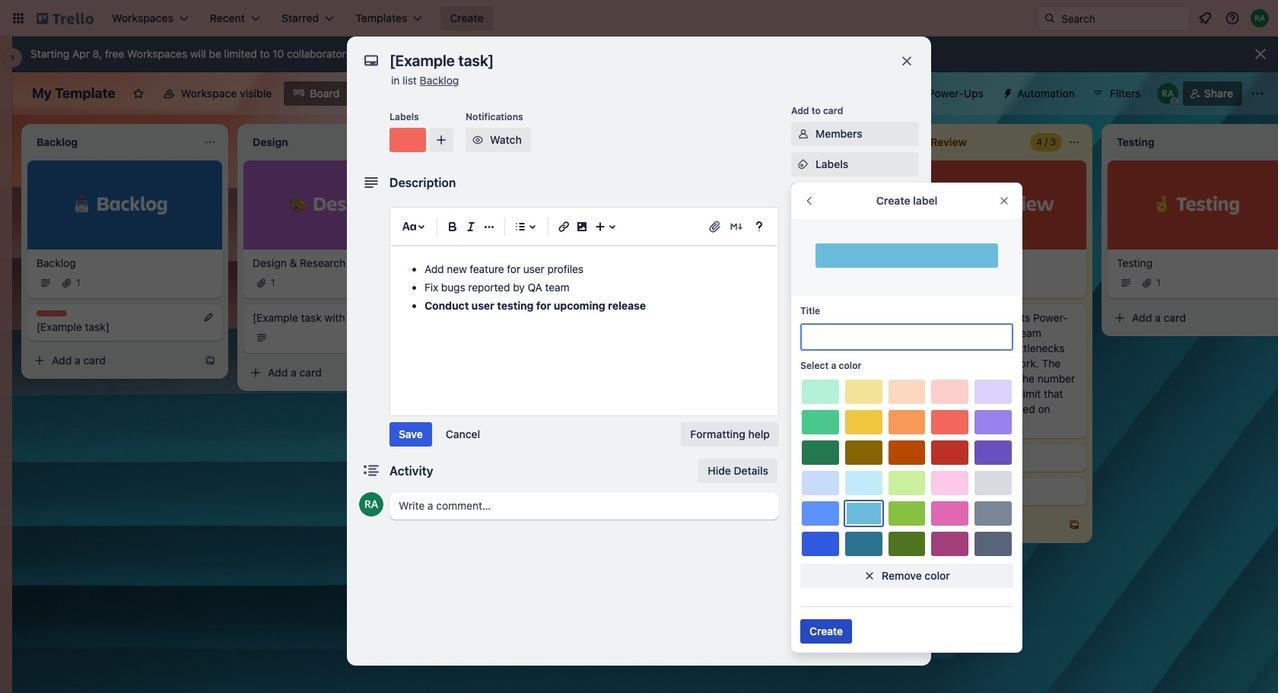 Task type: vqa. For each thing, say whether or not it's contained in the screenshot.
left in
yes



Task type: locate. For each thing, give the bounding box(es) containing it.
1 vertical spatial share button
[[791, 617, 919, 641]]

1 vertical spatial create
[[876, 194, 910, 207]]

code review
[[901, 256, 965, 269]]

open help dialog image
[[750, 218, 768, 236]]

apr
[[72, 47, 90, 60]]

ruby anderson (rubyanderson7) image
[[1157, 83, 1178, 104], [359, 492, 383, 517]]

0 vertical spatial up
[[901, 326, 913, 339]]

1 sm image from the top
[[796, 126, 811, 142]]

sm image inside "move" link
[[796, 493, 811, 508]]

0 vertical spatial help
[[974, 326, 995, 339]]

to do link
[[469, 255, 645, 271]]

qa
[[528, 281, 542, 294]]

add power-ups
[[816, 371, 894, 383]]

watch
[[490, 133, 522, 146]]

sm image inside archive link
[[796, 591, 811, 606]]

4 sm image from the top
[[796, 591, 811, 606]]

for up by
[[507, 262, 520, 275]]

sm image left watch
[[470, 132, 485, 148]]

1 horizontal spatial create
[[810, 625, 843, 638]]

list up "of"
[[901, 372, 915, 385]]

create button down archive on the bottom
[[800, 619, 852, 644]]

select a color
[[800, 360, 862, 371]]

2 sm image from the top
[[796, 157, 811, 172]]

backlog down 'learn more about collaborator limits' 'link'
[[420, 74, 459, 87]]

None text field
[[382, 47, 884, 75]]

0 vertical spatial [example task]
[[37, 320, 110, 333]]

new down remove
[[989, 357, 1009, 369]]

create button up the collaborator
[[441, 6, 493, 30]]

share button left show menu icon at right top
[[1183, 81, 1242, 106]]

1 vertical spatial new
[[989, 357, 1009, 369]]

0 horizontal spatial backlog link
[[37, 255, 213, 271]]

3 sm image from the top
[[796, 523, 811, 539]]

sm image down actions
[[796, 493, 811, 508]]

4 / 3
[[1037, 136, 1056, 148]]

sm image inside copy link
[[796, 523, 811, 539]]

1 vertical spatial [example task]
[[901, 451, 974, 464]]

/
[[1045, 136, 1048, 148]]

add inside add button button
[[816, 433, 836, 446]]

add down testing
[[1132, 311, 1152, 324]]

0 vertical spatial in
[[391, 74, 400, 87]]

labels down members
[[816, 157, 849, 170]]

do
[[483, 256, 497, 269]]

members link
[[791, 122, 919, 146]]

workspace visible button
[[154, 81, 281, 106]]

create left label
[[876, 194, 910, 207]]

create button inside primary element
[[441, 6, 493, 30]]

will right workspaces
[[190, 47, 206, 60]]

add a card up remove color
[[916, 518, 970, 531]]

0 horizontal spatial list
[[403, 74, 417, 87]]

up down "this"
[[901, 326, 913, 339]]

to inside "this list has the list limits power- up enabled, to help the team prioritize and remove bottlenecks before picking up new work. the list will be highlighted if the number of cards in it passes the limit that the team determines based on team size."
[[961, 326, 971, 339]]

0 notifications image
[[1196, 9, 1214, 27]]

board link
[[284, 81, 349, 106]]

1 vertical spatial user
[[471, 299, 495, 312]]

1
[[76, 277, 80, 288], [271, 277, 275, 288], [508, 277, 512, 288], [1156, 277, 1161, 288]]

sm image inside labels link
[[796, 157, 811, 172]]

1 horizontal spatial share
[[1204, 87, 1233, 100]]

automation up the add button
[[791, 409, 843, 421]]

1 horizontal spatial power-ups
[[928, 87, 984, 100]]

image image
[[573, 218, 591, 236]]

1 vertical spatial [example task] link
[[901, 450, 1077, 465]]

more
[[388, 47, 413, 60]]

1 horizontal spatial labels
[[816, 157, 849, 170]]

add left the button
[[816, 433, 836, 446]]

power-ups button
[[898, 81, 993, 106]]

automation up 4 / 3
[[1017, 87, 1075, 100]]

team left 'size.' at the bottom of the page
[[901, 417, 925, 430]]

1 vertical spatial labels
[[816, 157, 849, 170]]

[example task] link
[[37, 319, 213, 334], [901, 450, 1077, 465], [901, 484, 1077, 499]]

sm image
[[470, 132, 485, 148], [796, 493, 811, 508], [796, 554, 811, 569]]

to
[[469, 256, 480, 269]]

1 horizontal spatial color
[[925, 569, 950, 582]]

list up enabled,
[[924, 311, 939, 324]]

be down picking at bottom
[[937, 372, 949, 385]]

add up "fix"
[[425, 262, 444, 275]]

2 vertical spatial list
[[901, 372, 915, 385]]

sm image for archive
[[796, 591, 811, 606]]

1 1 from the left
[[76, 277, 80, 288]]

create for create label
[[876, 194, 910, 207]]

1 vertical spatial help
[[748, 428, 770, 441]]

0 horizontal spatial backlog
[[37, 256, 76, 269]]

sm image
[[796, 126, 811, 142], [796, 157, 811, 172], [796, 523, 811, 539], [796, 591, 811, 606]]

1 horizontal spatial to
[[812, 105, 821, 116]]

share left show menu icon at right top
[[1204, 87, 1233, 100]]

collaborators.
[[287, 47, 354, 60]]

cancel
[[446, 428, 480, 441]]

backlog
[[420, 74, 459, 87], [37, 256, 76, 269]]

0 vertical spatial create from template… image
[[204, 354, 216, 366]]

0 horizontal spatial for
[[507, 262, 520, 275]]

1 horizontal spatial ruby anderson (rubyanderson7) image
[[1157, 83, 1178, 104]]

add a card button
[[460, 306, 627, 330], [1108, 306, 1275, 330], [27, 348, 195, 372], [243, 360, 411, 385], [892, 512, 1059, 537]]

a
[[507, 311, 513, 324], [1155, 311, 1161, 324], [75, 353, 81, 366], [831, 360, 836, 371], [291, 366, 297, 379], [939, 518, 945, 531]]

1 vertical spatial be
[[937, 372, 949, 385]]

1 vertical spatial color
[[925, 569, 950, 582]]

filters
[[1110, 87, 1141, 100]]

and
[[947, 341, 965, 354]]

label
[[913, 194, 938, 207]]

be left limited
[[209, 47, 221, 60]]

1 vertical spatial create from template… image
[[852, 345, 864, 357]]

copy link
[[791, 519, 919, 543]]

free
[[105, 47, 124, 60]]

power-ups
[[928, 87, 984, 100], [791, 348, 841, 360]]

0 horizontal spatial to
[[260, 47, 270, 60]]

create button
[[441, 6, 493, 30], [800, 619, 852, 644]]

add down custom
[[816, 371, 836, 383]]

1 vertical spatial share
[[816, 622, 845, 635]]

1 horizontal spatial be
[[937, 372, 949, 385]]

create from template… image right upcoming
[[636, 312, 648, 324]]

0 horizontal spatial help
[[748, 428, 770, 441]]

1 vertical spatial ups
[[823, 348, 841, 360]]

the down limits
[[998, 326, 1014, 339]]

[example task]
[[37, 320, 110, 333], [901, 451, 974, 464], [901, 484, 974, 497]]

1 vertical spatial create button
[[800, 619, 852, 644]]

design & research
[[253, 256, 346, 269]]

create down archive on the bottom
[[810, 625, 843, 638]]

help up details
[[748, 428, 770, 441]]

automation button
[[996, 81, 1084, 106]]

labels up color: red, title: none image
[[390, 111, 419, 122]]

1 vertical spatial to
[[812, 105, 821, 116]]

add down the reported
[[484, 311, 504, 324]]

help
[[974, 326, 995, 339], [748, 428, 770, 441]]

labels
[[390, 111, 419, 122], [816, 157, 849, 170]]

add up remove color
[[916, 518, 936, 531]]

0 vertical spatial list
[[403, 74, 417, 87]]

0 vertical spatial share button
[[1183, 81, 1242, 106]]

2 vertical spatial to
[[961, 326, 971, 339]]

share button
[[1183, 81, 1242, 106], [791, 617, 919, 641]]

list down more
[[403, 74, 417, 87]]

0 vertical spatial to
[[260, 47, 270, 60]]

2 vertical spatial ups
[[874, 371, 894, 383]]

1 vertical spatial will
[[918, 372, 934, 385]]

sm image left copy
[[796, 523, 811, 539]]

add a card down task
[[268, 366, 322, 379]]

remove
[[882, 569, 922, 582]]

0 vertical spatial ups
[[964, 87, 984, 100]]

the right if
[[1019, 372, 1035, 385]]

Main content area, start typing to enter text. text field
[[406, 260, 762, 342]]

to
[[260, 47, 270, 60], [812, 105, 821, 116], [961, 326, 971, 339]]

create from template… image
[[204, 354, 216, 366], [1068, 519, 1080, 531]]

0 vertical spatial share
[[1204, 87, 1233, 100]]

0 horizontal spatial create
[[450, 11, 484, 24]]

view markdown image
[[729, 219, 744, 234]]

add button
[[816, 433, 872, 446]]

lists image
[[511, 218, 530, 236]]

2 vertical spatial create
[[810, 625, 843, 638]]

the right has
[[962, 311, 978, 324]]

1 horizontal spatial up
[[974, 357, 986, 369]]

1 vertical spatial create from template… image
[[1068, 519, 1080, 531]]

0 horizontal spatial up
[[901, 326, 913, 339]]

task
[[301, 311, 322, 324]]

sm image inside the make template link
[[796, 554, 811, 569]]

in left 'it' at the bottom of page
[[944, 387, 952, 400]]

2 horizontal spatial ups
[[964, 87, 984, 100]]

add power-ups link
[[791, 365, 919, 390]]

team down profiles
[[545, 281, 570, 294]]

2 horizontal spatial list
[[924, 311, 939, 324]]

share
[[1204, 87, 1233, 100], [816, 622, 845, 635]]

None text field
[[800, 323, 1013, 351]]

bugs
[[441, 281, 465, 294]]

this
[[901, 311, 922, 324]]

to up "and"
[[961, 326, 971, 339]]

0 vertical spatial power-ups
[[928, 87, 984, 100]]

user down the reported
[[471, 299, 495, 312]]

sm image for labels
[[796, 157, 811, 172]]

1 vertical spatial power-ups
[[791, 348, 841, 360]]

return to previous screen image
[[803, 195, 816, 207]]

sm image up "return to previous screen" image
[[796, 157, 811, 172]]

save button
[[390, 422, 432, 447]]

4 1 from the left
[[1156, 277, 1161, 288]]

2 vertical spatial sm image
[[796, 554, 811, 569]]

power-
[[928, 87, 964, 100], [1033, 311, 1068, 324], [791, 348, 823, 360], [838, 371, 874, 383]]

in down more
[[391, 74, 400, 87]]

1 for testing
[[1156, 277, 1161, 288]]

1 vertical spatial ruby anderson (rubyanderson7) image
[[359, 492, 383, 517]]

sm image for copy
[[796, 523, 811, 539]]

for down qa
[[536, 299, 551, 312]]

1 vertical spatial backlog
[[37, 256, 76, 269]]

new inside "this list has the list limits power- up enabled, to help the team prioritize and remove bottlenecks before picking up new work. the list will be highlighted if the number of cards in it passes the limit that the team determines based on team size."
[[989, 357, 1009, 369]]

share button down archive link
[[791, 617, 919, 641]]

sm image left archive on the bottom
[[796, 591, 811, 606]]

will up cards at the bottom
[[918, 372, 934, 385]]

0 vertical spatial create from template… image
[[636, 312, 648, 324]]

2 horizontal spatial create
[[876, 194, 910, 207]]

in inside "this list has the list limits power- up enabled, to help the team prioritize and remove bottlenecks before picking up new work. the list will be highlighted if the number of cards in it passes the limit that the team determines based on team size."
[[944, 387, 952, 400]]

close popover image
[[998, 195, 1010, 207]]

0 vertical spatial create
[[450, 11, 484, 24]]

determines
[[947, 402, 1002, 415]]

[example task with designs] link
[[253, 310, 429, 325]]

0 vertical spatial color
[[839, 360, 862, 371]]

to up members
[[812, 105, 821, 116]]

be
[[209, 47, 221, 60], [937, 372, 949, 385]]

1 horizontal spatial ups
[[874, 371, 894, 383]]

1 for to do
[[508, 277, 512, 288]]

create from template… image up add power-ups
[[852, 345, 864, 357]]

1 vertical spatial list
[[924, 311, 939, 324]]

color
[[839, 360, 862, 371], [925, 569, 950, 582]]

create up the collaborator
[[450, 11, 484, 24]]

list for in
[[403, 74, 417, 87]]

1 vertical spatial automation
[[791, 409, 843, 421]]

color right select
[[839, 360, 862, 371]]

create inside primary element
[[450, 11, 484, 24]]

1 horizontal spatial automation
[[1017, 87, 1075, 100]]

2 horizontal spatial to
[[961, 326, 971, 339]]

1 horizontal spatial in
[[944, 387, 952, 400]]

labels link
[[791, 152, 919, 177]]

before
[[901, 357, 933, 369]]

1 horizontal spatial backlog link
[[420, 74, 459, 87]]

testing
[[1117, 256, 1153, 269]]

backlog link
[[420, 74, 459, 87], [37, 255, 213, 271]]

sm image inside members link
[[796, 126, 811, 142]]

up up "highlighted"
[[974, 357, 986, 369]]

new up bugs
[[447, 262, 467, 275]]

card
[[823, 105, 843, 116], [515, 311, 538, 324], [1164, 311, 1186, 324], [83, 353, 106, 366], [299, 366, 322, 379], [948, 518, 970, 531]]

[example for topmost [example task] link
[[37, 320, 82, 333]]

1 horizontal spatial backlog
[[420, 74, 459, 87]]

add new feature for user profiles fix bugs reported by qa team conduct user testing for upcoming release
[[425, 262, 646, 312]]

0 vertical spatial labels
[[390, 111, 419, 122]]

share down archive on the bottom
[[816, 622, 845, 635]]

0 horizontal spatial create from template… image
[[204, 354, 216, 366]]

team inside add new feature for user profiles fix bugs reported by qa team conduct user testing for upcoming release
[[545, 281, 570, 294]]

help up remove
[[974, 326, 995, 339]]

testing link
[[1117, 255, 1278, 271]]

make
[[816, 555, 842, 568]]

0 vertical spatial be
[[209, 47, 221, 60]]

0 vertical spatial create button
[[441, 6, 493, 30]]

color right remove
[[925, 569, 950, 582]]

create from template… image
[[636, 312, 648, 324], [852, 345, 864, 357]]

0 vertical spatial automation
[[1017, 87, 1075, 100]]

to do
[[469, 256, 497, 269]]

user
[[523, 262, 545, 275], [471, 299, 495, 312]]

user up qa
[[523, 262, 545, 275]]

backlog up color: red, title: none icon
[[37, 256, 76, 269]]

that
[[1044, 387, 1063, 400]]

sm image inside the watch button
[[470, 132, 485, 148]]

1 vertical spatial up
[[974, 357, 986, 369]]

team
[[545, 281, 570, 294], [1017, 326, 1041, 339], [920, 402, 944, 415], [901, 417, 925, 430]]

sm image down add to card
[[796, 126, 811, 142]]

1 horizontal spatial create from template… image
[[852, 345, 864, 357]]

to left 10
[[260, 47, 270, 60]]

3 1 from the left
[[508, 277, 512, 288]]

archive
[[816, 592, 853, 605]]

1 horizontal spatial help
[[974, 326, 995, 339]]

make template link
[[791, 549, 919, 574]]

template
[[55, 85, 116, 101]]

1 vertical spatial sm image
[[796, 493, 811, 508]]

0 horizontal spatial power-ups
[[791, 348, 841, 360]]

0 vertical spatial will
[[190, 47, 206, 60]]

0 horizontal spatial create from template… image
[[636, 312, 648, 324]]

starting
[[30, 47, 69, 60]]

0 vertical spatial sm image
[[470, 132, 485, 148]]

0 horizontal spatial new
[[447, 262, 467, 275]]

create
[[450, 11, 484, 24], [876, 194, 910, 207], [810, 625, 843, 638]]

add a card down testing
[[1132, 311, 1186, 324]]

reported
[[468, 281, 510, 294]]

cancel button
[[437, 422, 489, 447]]

sm image left the make
[[796, 554, 811, 569]]

0 horizontal spatial ruby anderson (rubyanderson7) image
[[359, 492, 383, 517]]



Task type: describe. For each thing, give the bounding box(es) containing it.
attachment button
[[791, 243, 919, 268]]

it
[[955, 387, 962, 400]]

this list has the list limits power- up enabled, to help the team prioritize and remove bottlenecks before picking up new work. the list will be highlighted if the number of cards in it passes the limit that the team determines based on team size.
[[901, 311, 1075, 430]]

edit card image
[[202, 311, 215, 323]]

add to card
[[791, 105, 843, 116]]

power- inside the add power-ups link
[[838, 371, 874, 383]]

code review link
[[901, 255, 1077, 271]]

power-ups inside button
[[928, 87, 984, 100]]

ruby anderson (rubyanderson7) image
[[1251, 9, 1269, 27]]

Search field
[[1056, 7, 1189, 30]]

1 horizontal spatial user
[[523, 262, 545, 275]]

enabled,
[[916, 326, 958, 339]]

more formatting image
[[480, 218, 498, 236]]

power- inside "this list has the list limits power- up enabled, to help the team prioritize and remove bottlenecks before picking up new work. the list will be highlighted if the number of cards in it passes the limit that the team determines based on team size."
[[1033, 311, 1068, 324]]

number
[[1038, 372, 1075, 385]]

italic ⌘i image
[[462, 218, 480, 236]]

3
[[1050, 136, 1056, 148]]

will inside "this list has the list limits power- up enabled, to help the team prioritize and remove bottlenecks before picking up new work. the list will be highlighted if the number of cards in it passes the limit that the team determines based on team size."
[[918, 372, 934, 385]]

editor toolbar toolbar
[[397, 215, 771, 239]]

add down color: red, title: none icon
[[52, 353, 72, 366]]

1 horizontal spatial create from template… image
[[1068, 519, 1080, 531]]

formatting help link
[[681, 422, 779, 447]]

save
[[399, 428, 423, 441]]

team up bottlenecks
[[1017, 326, 1041, 339]]

search image
[[1044, 12, 1056, 24]]

1 for backlog
[[76, 277, 80, 288]]

team down cards at the bottom
[[920, 402, 944, 415]]

custom fields button
[[791, 309, 919, 324]]

[example for [example task] link to the bottom
[[901, 484, 946, 497]]

primary element
[[0, 0, 1278, 37]]

archive link
[[791, 587, 919, 611]]

move link
[[791, 488, 919, 513]]

&
[[290, 256, 297, 269]]

add button button
[[791, 428, 919, 452]]

ups inside power-ups button
[[964, 87, 984, 100]]

remove color
[[882, 569, 950, 582]]

add down [example task with designs]
[[268, 366, 288, 379]]

select
[[800, 360, 829, 371]]

0 horizontal spatial automation
[[791, 409, 843, 421]]

ups inside the add power-ups link
[[874, 371, 894, 383]]

feature
[[470, 262, 504, 275]]

template
[[845, 555, 890, 568]]

size.
[[928, 417, 951, 430]]

text styles image
[[400, 218, 418, 236]]

0 horizontal spatial in
[[391, 74, 400, 87]]

limits
[[509, 47, 535, 60]]

hide
[[708, 464, 731, 477]]

with
[[325, 311, 345, 324]]

color: red, title: none image
[[390, 128, 426, 152]]

work.
[[1012, 357, 1039, 369]]

0 horizontal spatial labels
[[390, 111, 419, 122]]

add inside add new feature for user profiles fix bugs reported by qa team conduct user testing for upcoming release
[[425, 262, 444, 275]]

notifications
[[466, 111, 523, 122]]

0 horizontal spatial share
[[816, 622, 845, 635]]

highlighted
[[952, 372, 1007, 385]]

1 horizontal spatial share button
[[1183, 81, 1242, 106]]

1 vertical spatial task]
[[949, 451, 974, 464]]

attach and insert link image
[[708, 219, 723, 234]]

2 vertical spatial task]
[[949, 484, 974, 497]]

link image
[[555, 218, 573, 236]]

the
[[1042, 357, 1061, 369]]

remove
[[968, 341, 1004, 354]]

create label
[[876, 194, 938, 207]]

2 vertical spatial [example task]
[[901, 484, 974, 497]]

[example for [example task with designs] link
[[253, 311, 298, 324]]

remove color button
[[800, 564, 1013, 588]]

automation inside button
[[1017, 87, 1075, 100]]

Board name text field
[[24, 81, 123, 106]]

0 horizontal spatial will
[[190, 47, 206, 60]]

the down if
[[1002, 387, 1018, 400]]

button
[[838, 433, 872, 446]]

board
[[310, 87, 340, 100]]

limit
[[1020, 387, 1041, 400]]

cards
[[914, 387, 941, 400]]

0 vertical spatial ruby anderson (rubyanderson7) image
[[1157, 83, 1178, 104]]

attachment
[[816, 249, 874, 262]]

0 horizontal spatial ups
[[823, 348, 841, 360]]

0 vertical spatial [example task] link
[[37, 319, 213, 334]]

members
[[816, 127, 863, 140]]

picking
[[936, 357, 971, 369]]

starting apr 8, free workspaces will be limited to 10 collaborators. learn more about collaborator limits
[[30, 47, 535, 60]]

fix
[[425, 281, 438, 294]]

of
[[901, 387, 911, 400]]

workspace
[[181, 87, 237, 100]]

open information menu image
[[1225, 11, 1240, 26]]

copy
[[816, 524, 842, 537]]

by
[[513, 281, 525, 294]]

bold ⌘b image
[[444, 218, 462, 236]]

custom
[[816, 310, 855, 323]]

new inside add new feature for user profiles fix bugs reported by qa team conduct user testing for upcoming release
[[447, 262, 467, 275]]

testing
[[497, 299, 534, 312]]

code
[[901, 256, 927, 269]]

this list has the list limits power- up enabled, to help the team prioritize and remove bottlenecks before picking up new work. the list will be highlighted if the number of cards in it passes the limit that the team determines based on team size. link
[[901, 310, 1077, 432]]

move
[[816, 494, 843, 507]]

hide details
[[708, 464, 768, 477]]

2 vertical spatial [example task] link
[[901, 484, 1077, 499]]

visible
[[240, 87, 272, 100]]

collaborator
[[447, 47, 506, 60]]

custom fields
[[816, 310, 887, 323]]

0 horizontal spatial be
[[209, 47, 221, 60]]

in list backlog
[[391, 74, 459, 87]]

be inside "this list has the list limits power- up enabled, to help the team prioritize and remove bottlenecks before picking up new work. the list will be highlighted if the number of cards in it passes the limit that the team determines based on team size."
[[937, 372, 949, 385]]

activity
[[390, 464, 433, 478]]

my template
[[32, 85, 116, 101]]

power- inside power-ups button
[[928, 87, 964, 100]]

if
[[1010, 372, 1016, 385]]

fields
[[857, 310, 887, 323]]

0 vertical spatial for
[[507, 262, 520, 275]]

design & research link
[[253, 255, 429, 271]]

0 horizontal spatial color
[[839, 360, 862, 371]]

sm image for make template
[[796, 554, 811, 569]]

1 vertical spatial for
[[536, 299, 551, 312]]

help inside "this list has the list limits power- up enabled, to help the team prioritize and remove bottlenecks before picking up new work. the list will be highlighted if the number of cards in it passes the limit that the team determines based on team size."
[[974, 326, 995, 339]]

Write a comment text field
[[390, 492, 779, 520]]

labels inside labels link
[[816, 157, 849, 170]]

actions
[[791, 472, 825, 483]]

my
[[32, 85, 52, 101]]

conduct
[[425, 299, 469, 312]]

formatting
[[690, 428, 746, 441]]

color inside button
[[925, 569, 950, 582]]

add a card down color: red, title: none icon
[[52, 353, 106, 366]]

0 horizontal spatial share button
[[791, 617, 919, 641]]

review
[[930, 256, 965, 269]]

show menu image
[[1250, 86, 1265, 101]]

learn
[[357, 47, 385, 60]]

add up members link
[[791, 105, 809, 116]]

create for create button to the right
[[810, 625, 843, 638]]

color: red, title: none image
[[37, 310, 67, 316]]

star or unstar board image
[[132, 87, 145, 100]]

limits
[[1001, 311, 1030, 324]]

1 vertical spatial backlog link
[[37, 255, 213, 271]]

1 horizontal spatial create button
[[800, 619, 852, 644]]

sm image for watch
[[470, 132, 485, 148]]

sm image for members
[[796, 126, 811, 142]]

0 horizontal spatial user
[[471, 299, 495, 312]]

formatting help
[[690, 428, 770, 441]]

filters button
[[1087, 81, 1146, 106]]

on
[[1038, 402, 1050, 415]]

design
[[253, 256, 287, 269]]

[example for middle [example task] link
[[901, 451, 946, 464]]

1 horizontal spatial list
[[901, 372, 915, 385]]

[example task with designs]
[[253, 311, 390, 324]]

hide details link
[[699, 459, 778, 483]]

description
[[390, 176, 456, 189]]

has
[[942, 311, 959, 324]]

limited
[[224, 47, 257, 60]]

10
[[273, 47, 284, 60]]

color: sky, title: none image
[[816, 243, 998, 268]]

2 1 from the left
[[271, 277, 275, 288]]

bottlenecks
[[1007, 341, 1065, 354]]

0 vertical spatial task]
[[85, 320, 110, 333]]

sm image for move
[[796, 493, 811, 508]]

dates
[[816, 218, 845, 231]]

upcoming
[[554, 299, 605, 312]]

the down "of"
[[901, 402, 917, 415]]

add a card down by
[[484, 311, 538, 324]]

list for this
[[924, 311, 939, 324]]



